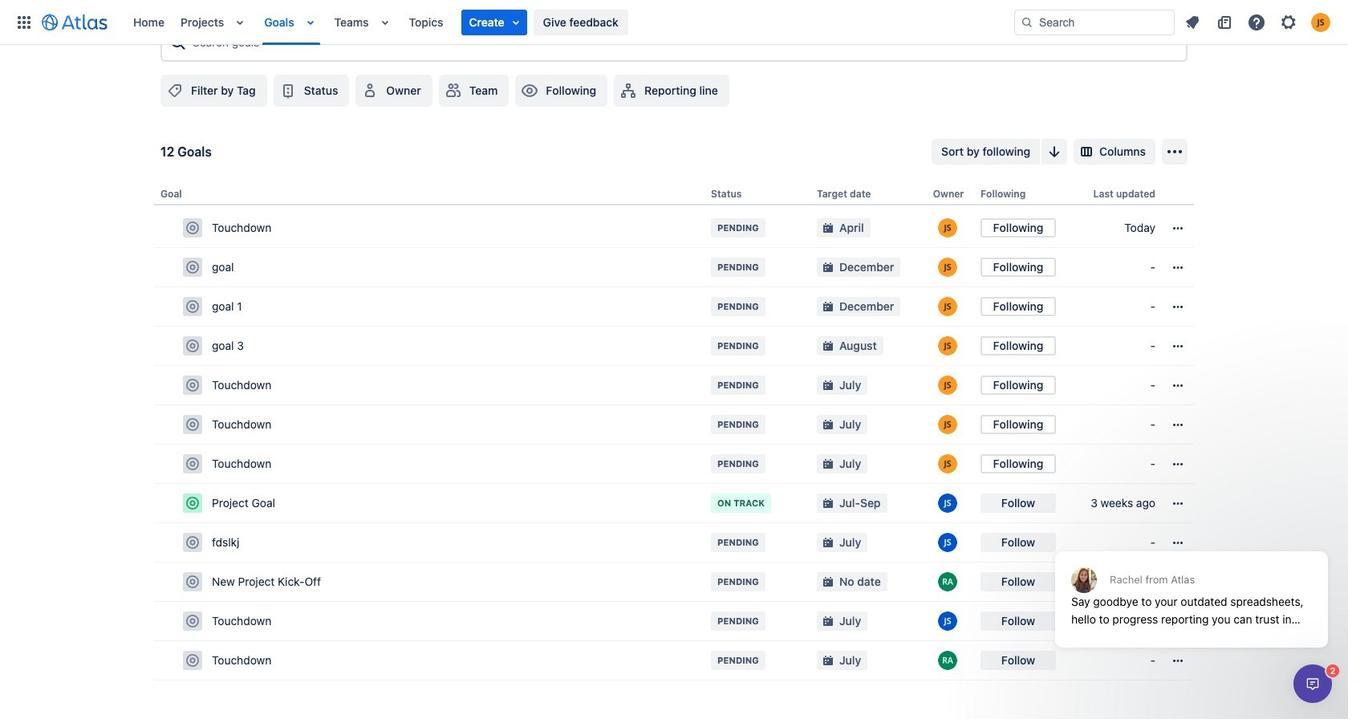 Task type: describe. For each thing, give the bounding box(es) containing it.
new project kick-off image
[[186, 576, 199, 588]]

search goals image
[[169, 33, 188, 52]]

goal 3 image
[[186, 340, 199, 352]]

search image
[[1021, 16, 1034, 28]]

list item inside top element
[[461, 9, 527, 35]]

settings image
[[1279, 12, 1299, 32]]

label image
[[165, 81, 185, 100]]

3 touchdown image from the top
[[186, 458, 199, 470]]

2 touchdown image from the top
[[186, 379, 199, 392]]

0 vertical spatial dialog
[[1047, 512, 1336, 660]]

following image
[[520, 81, 540, 100]]

more options image
[[1165, 142, 1185, 161]]

1 touchdown image from the top
[[186, 222, 199, 234]]

status image
[[278, 81, 298, 100]]

Search field
[[1014, 9, 1175, 35]]

goal 1 image
[[186, 300, 199, 313]]

Search goals field
[[188, 28, 1180, 57]]

account image
[[1311, 12, 1331, 32]]



Task type: vqa. For each thing, say whether or not it's contained in the screenshot.
"ARROW UP" ICON
no



Task type: locate. For each thing, give the bounding box(es) containing it.
1 vertical spatial dialog
[[1294, 665, 1332, 703]]

dialog
[[1047, 512, 1336, 660], [1294, 665, 1332, 703]]

list
[[125, 0, 1014, 45], [1178, 9, 1339, 35]]

None search field
[[1014, 9, 1175, 35]]

notifications image
[[1183, 12, 1202, 32]]

5 touchdown image from the top
[[186, 654, 199, 667]]

help image
[[1247, 12, 1266, 32]]

top element
[[10, 0, 1014, 45]]

1 horizontal spatial list
[[1178, 9, 1339, 35]]

touchdown image
[[186, 418, 199, 431]]

list item
[[461, 9, 527, 35]]

0 horizontal spatial list
[[125, 0, 1014, 45]]

project goal image
[[186, 497, 199, 510]]

4 touchdown image from the top
[[186, 615, 199, 628]]

touchdown image
[[186, 222, 199, 234], [186, 379, 199, 392], [186, 458, 199, 470], [186, 615, 199, 628], [186, 654, 199, 667]]

reverse sort order image
[[1045, 142, 1064, 161]]

goal image
[[186, 261, 199, 274]]

fdslkj image
[[186, 536, 199, 549]]

switch to... image
[[14, 12, 34, 32]]

banner
[[0, 0, 1348, 45]]



